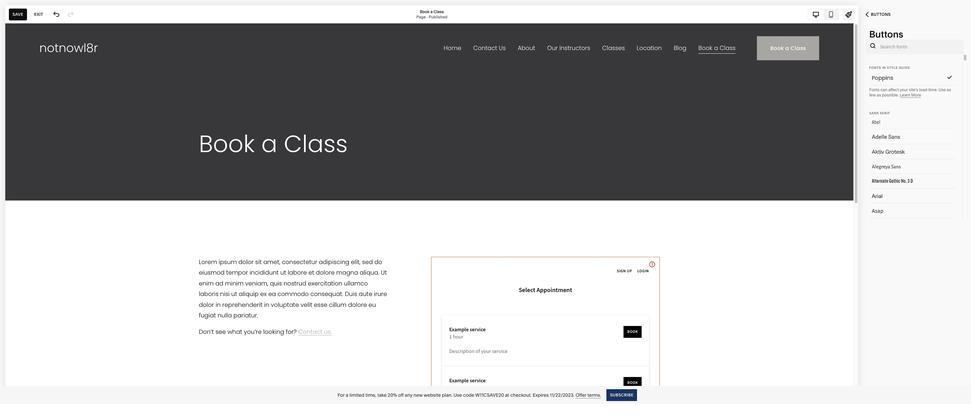 Task type: locate. For each thing, give the bounding box(es) containing it.
0 vertical spatial as
[[947, 87, 952, 92]]

a right the book
[[431, 9, 433, 14]]

new
[[414, 392, 423, 398]]

tab list
[[809, 9, 839, 20]]

expires
[[533, 392, 549, 398]]

few
[[870, 93, 877, 98]]

a inside the book a class page · published
[[431, 9, 433, 14]]

site's
[[910, 87, 919, 92]]

1 vertical spatial a
[[346, 392, 349, 398]]

use inside fonts can affect your site's load time. use as few as possible.
[[939, 87, 947, 92]]

time,
[[366, 392, 377, 398]]

time.
[[929, 87, 938, 92]]

fonts up few on the right top of the page
[[870, 87, 880, 92]]

as
[[947, 87, 952, 92], [878, 93, 882, 98]]

a
[[431, 9, 433, 14], [346, 392, 349, 398]]

limited
[[350, 392, 365, 398]]

1 vertical spatial buttons
[[870, 29, 904, 40]]

a right for
[[346, 392, 349, 398]]

fonts
[[870, 66, 882, 70], [870, 87, 880, 92]]

1 horizontal spatial a
[[431, 9, 433, 14]]

20%
[[388, 392, 397, 398]]

0 vertical spatial fonts
[[870, 66, 882, 70]]

affect
[[889, 87, 900, 92]]

1 horizontal spatial use
[[939, 87, 947, 92]]

buttons
[[872, 12, 891, 17], [870, 29, 904, 40]]

use
[[939, 87, 947, 92], [454, 392, 462, 398]]

1 horizontal spatial as
[[947, 87, 952, 92]]

fonts in style guide
[[870, 66, 911, 70]]

0 vertical spatial a
[[431, 9, 433, 14]]

adelle sans image
[[865, 132, 952, 143]]

row group
[[863, 54, 963, 404]]

1 vertical spatial fonts
[[870, 87, 880, 92]]

fonts for fonts in style guide
[[870, 66, 882, 70]]

any
[[405, 392, 413, 398]]

0 vertical spatial use
[[939, 87, 947, 92]]

learn more link
[[900, 93, 922, 98]]

buttons inside button
[[872, 12, 891, 17]]

save
[[13, 12, 23, 17]]

0 horizontal spatial as
[[878, 93, 882, 98]]

fonts inside fonts can affect your site's load time. use as few as possible.
[[870, 87, 880, 92]]

poppins image
[[865, 73, 952, 84]]

0 vertical spatial buttons
[[872, 12, 891, 17]]

w11csave20
[[476, 392, 504, 398]]

can
[[881, 87, 888, 92]]

use right "plan."
[[454, 392, 462, 398]]

plan.
[[442, 392, 453, 398]]

abel image
[[865, 117, 952, 129]]

a for for
[[346, 392, 349, 398]]

offer terms. link
[[576, 392, 602, 399]]

sans
[[870, 111, 880, 115]]

use right time.
[[939, 87, 947, 92]]

off
[[398, 392, 404, 398]]

take
[[378, 392, 387, 398]]

buttons button
[[859, 7, 899, 22]]

alternate gothic no. 3 d image
[[865, 176, 952, 188]]

as right few on the right top of the page
[[878, 93, 882, 98]]

·
[[427, 14, 428, 19]]

0 horizontal spatial a
[[346, 392, 349, 398]]

1 vertical spatial use
[[454, 392, 462, 398]]

1 vertical spatial as
[[878, 93, 882, 98]]

0 horizontal spatial use
[[454, 392, 462, 398]]

aktiv grotesk image
[[865, 146, 952, 158]]

as right time.
[[947, 87, 952, 92]]

fonts for fonts can affect your site's load time. use as few as possible.
[[870, 87, 880, 92]]

asap image
[[865, 206, 952, 218]]

learn more
[[900, 93, 922, 98]]

sans serif
[[870, 111, 891, 115]]

load
[[920, 87, 928, 92]]

fonts left in
[[870, 66, 882, 70]]

2 fonts from the top
[[870, 87, 880, 92]]

1 fonts from the top
[[870, 66, 882, 70]]

learn
[[900, 93, 911, 98]]

a for book
[[431, 9, 433, 14]]



Task type: vqa. For each thing, say whether or not it's contained in the screenshot.
2nd space from the top of the page
no



Task type: describe. For each thing, give the bounding box(es) containing it.
possible.
[[883, 93, 900, 98]]

exit
[[34, 12, 43, 17]]

fonts can affect your site's load time. use as few as possible.
[[870, 87, 952, 98]]

page
[[417, 14, 426, 19]]

class
[[434, 9, 444, 14]]

website
[[424, 392, 441, 398]]

code
[[463, 392, 475, 398]]

Search fonts text field
[[881, 40, 961, 54]]

checkout.
[[511, 392, 532, 398]]

serif
[[881, 111, 891, 115]]

offer
[[576, 392, 587, 398]]

style
[[888, 66, 899, 70]]

subscribe
[[610, 393, 634, 398]]

exit button
[[31, 8, 47, 20]]

your
[[900, 87, 909, 92]]

book a class page · published
[[417, 9, 448, 19]]

terms.
[[588, 392, 602, 398]]

book
[[420, 9, 430, 14]]

guide
[[899, 66, 911, 70]]

save button
[[9, 8, 27, 20]]

11/22/2023.
[[550, 392, 575, 398]]

in
[[883, 66, 887, 70]]

row group containing fonts can affect your site's load time. use as few as possible.
[[863, 54, 963, 404]]

alegreya sans image
[[865, 161, 952, 173]]

for a limited time, take 20% off any new website plan. use code w11csave20 at checkout. expires 11/22/2023. offer terms.
[[338, 392, 602, 398]]

at
[[506, 392, 510, 398]]

more
[[912, 93, 922, 98]]

subscribe button
[[607, 389, 638, 401]]

arial image
[[865, 191, 952, 203]]

published
[[429, 14, 448, 19]]

for
[[338, 392, 345, 398]]



